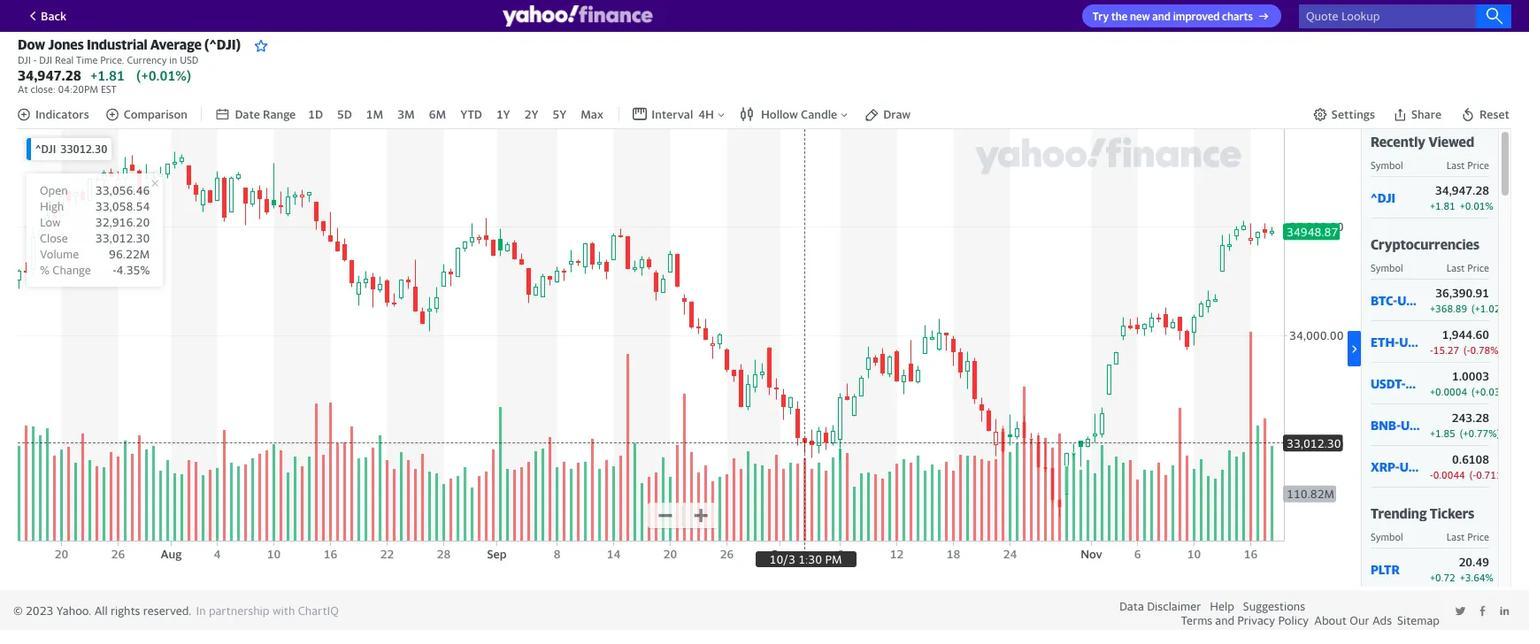 Task type: vqa. For each thing, say whether or not it's contained in the screenshot.
street in the Wall Street Takes the Subway: Banker Bonuses Set to Decline for Second Year in a Row
no



Task type: describe. For each thing, give the bounding box(es) containing it.
btc-usd link
[[1371, 293, 1423, 308]]

33,058.54
[[95, 199, 150, 213]]

yahoo finance logo image
[[503, 5, 653, 27]]

36,390.91
[[1436, 286, 1490, 300]]

interval
[[652, 107, 694, 121]]

6m button
[[427, 105, 448, 123]]

20.49
[[1460, 555, 1490, 569]]

34,947.28 for 34,947.28 +1.81 +0.01%
[[1436, 183, 1490, 198]]

bnb-usd
[[1371, 418, 1426, 433]]

last price for recently viewed
[[1447, 159, 1490, 171]]

33012.30
[[60, 143, 107, 156]]

usd for eth-
[[1400, 334, 1424, 349]]

1m button
[[365, 105, 385, 123]]

policy
[[1279, 614, 1310, 628]]

our
[[1351, 614, 1370, 628]]

ytd
[[461, 107, 482, 121]]

1m
[[366, 107, 384, 121]]

help link
[[1211, 599, 1235, 614]]

btc-usd
[[1371, 293, 1423, 308]]

real
[[55, 54, 74, 66]]

1.0003 +0.0004 (+0.0358%)
[[1431, 369, 1525, 398]]

0.6108
[[1453, 453, 1490, 467]]

hollow
[[761, 107, 798, 121]]

settings button
[[1314, 107, 1376, 121]]

data disclaimer link
[[1120, 599, 1202, 614]]

trending tickers
[[1371, 506, 1475, 522]]

indicators button
[[17, 107, 89, 121]]

15.27
[[1434, 345, 1460, 356]]

ytd button
[[459, 105, 484, 123]]

industrial
[[87, 36, 148, 52]]

1y button
[[495, 105, 512, 123]]

xrp-
[[1371, 459, 1400, 474]]

reserved.
[[143, 604, 192, 618]]

0.78%)
[[1471, 345, 1503, 356]]

last price for trending tickers
[[1447, 531, 1490, 543]]

chartiq
[[298, 604, 339, 618]]

close
[[40, 231, 68, 245]]

hollow candle button
[[740, 107, 850, 121]]

pltr
[[1371, 562, 1401, 577]]

at
[[18, 83, 28, 95]]

symbol for cryptocurrencies
[[1371, 262, 1404, 274]]

recently viewed
[[1371, 134, 1475, 150]]

suggestions
[[1244, 599, 1306, 614]]

try
[[1093, 10, 1110, 23]]

follow on twitter image
[[1456, 606, 1467, 617]]

4.35%
[[116, 263, 150, 277]]

10/3 1:30 pm
[[770, 553, 842, 567]]

last price for cryptocurrencies
[[1447, 262, 1490, 274]]

last for cryptocurrencies
[[1447, 262, 1466, 274]]

- down 96.22m
[[113, 263, 116, 277]]

34,947.28 +1.81
[[18, 67, 125, 83]]

charts
[[1223, 10, 1254, 23]]

eth-
[[1371, 334, 1400, 349]]

dow jones industrial average (^dji)
[[18, 36, 241, 52]]

average
[[150, 36, 202, 52]]

low
[[40, 215, 61, 229]]

eth-usd link
[[1371, 334, 1424, 349]]

ads
[[1373, 614, 1393, 628]]

max
[[581, 107, 604, 121]]

pltr link
[[1371, 562, 1422, 577]]

reset button
[[1460, 105, 1512, 123]]

symbol for recently viewed
[[1371, 159, 1404, 171]]

dji - dji real time price. currency in usd
[[18, 54, 199, 66]]

help
[[1211, 599, 1235, 614]]

date range button
[[215, 107, 296, 121]]

all
[[94, 604, 108, 618]]

^dji for ^dji
[[1371, 190, 1396, 205]]

243.28
[[1453, 411, 1490, 425]]

the
[[1112, 10, 1128, 23]]

34,947.28 +1.81 +0.01%
[[1431, 183, 1494, 212]]

bnb-
[[1371, 418, 1402, 433]]

tickers
[[1431, 506, 1475, 522]]

comparison
[[124, 107, 188, 121]]

+3.64%
[[1461, 572, 1494, 584]]

243.28 +1.85 (+0.77%)
[[1431, 411, 1501, 439]]

(+1.02%)
[[1473, 303, 1513, 314]]

last for trending tickers
[[1447, 531, 1466, 543]]

1d button
[[307, 105, 325, 123]]

usd for usdt-
[[1406, 376, 1431, 391]]

draw button
[[863, 105, 913, 123]]

try the new and improved charts button
[[1083, 4, 1282, 28]]

indicators
[[35, 107, 89, 121]]

price for recently viewed
[[1468, 159, 1490, 171]]

+0.01%
[[1461, 200, 1494, 212]]

draw
[[884, 107, 911, 121]]

34,947.28 for 34,947.28 +1.81
[[18, 67, 81, 83]]

3m button
[[396, 105, 417, 123]]

32,916.20
[[95, 215, 150, 229]]

1 dji from the left
[[18, 54, 31, 66]]

5d
[[337, 107, 352, 121]]

terms link
[[1182, 614, 1213, 628]]

5d button
[[336, 105, 354, 123]]



Task type: locate. For each thing, give the bounding box(es) containing it.
privacy policy link
[[1238, 614, 1310, 628]]

symbol for trending tickers
[[1371, 531, 1404, 543]]

about
[[1315, 614, 1348, 628]]

follow on facebook image
[[1478, 606, 1489, 617]]

+1.81 inside 34,947.28 +1.81 +0.01%
[[1431, 200, 1456, 212]]

last price down viewed
[[1447, 159, 1490, 171]]

1 vertical spatial +1.81
[[1431, 200, 1456, 212]]

2y button
[[523, 105, 540, 123]]

1 last from the top
[[1447, 159, 1466, 171]]

+368.89
[[1431, 303, 1468, 314]]

yahoo.
[[56, 604, 91, 618]]

chart toolbar toolbar
[[17, 98, 1512, 129]]

search image
[[1487, 7, 1504, 25]]

dji
[[18, 54, 31, 66], [39, 54, 52, 66]]

time
[[76, 54, 98, 66]]

1 horizontal spatial and
[[1216, 614, 1235, 628]]

34,947.28
[[18, 67, 81, 83], [1436, 183, 1490, 198]]

34,947.28 down real
[[18, 67, 81, 83]]

dji left real
[[39, 54, 52, 66]]

0 vertical spatial last price
[[1447, 159, 1490, 171]]

0 horizontal spatial +1.81
[[90, 67, 125, 83]]

+1.81 for 34,947.28 +1.81
[[90, 67, 125, 83]]

price down viewed
[[1468, 159, 1490, 171]]

settings
[[1332, 107, 1376, 121]]

© 2023 yahoo. all rights reserved. in partnership with chartiq
[[13, 604, 339, 618]]

^dji down indicators button
[[35, 143, 56, 156]]

3 last from the top
[[1447, 531, 1466, 543]]

Quote Lookup text field
[[1300, 4, 1512, 28]]

0 vertical spatial last
[[1447, 159, 1466, 171]]

reset
[[1480, 107, 1510, 121]]

(^dji)
[[205, 36, 241, 52]]

price for trending tickers
[[1468, 531, 1490, 543]]

and right new
[[1153, 10, 1171, 23]]

last price
[[1447, 159, 1490, 171], [1447, 262, 1490, 274], [1447, 531, 1490, 543]]

5y
[[553, 107, 567, 121]]

range
[[263, 107, 296, 121]]

3 price from the top
[[1468, 531, 1490, 543]]

^dji for ^dji 33012.30
[[35, 143, 56, 156]]

10/3
[[770, 553, 796, 567]]

last price up 36,390.91
[[1447, 262, 1490, 274]]

1 vertical spatial price
[[1468, 262, 1490, 274]]

usdt-
[[1371, 376, 1406, 391]]

2 price from the top
[[1468, 262, 1490, 274]]

1 horizontal spatial dji
[[39, 54, 52, 66]]

1 last price from the top
[[1447, 159, 1490, 171]]

✕
[[151, 177, 159, 189]]

last down viewed
[[1447, 159, 1466, 171]]

+1.81 for 34,947.28 +1.81 +0.01%
[[1431, 200, 1456, 212]]

2 vertical spatial last
[[1447, 531, 1466, 543]]

1 vertical spatial last price
[[1447, 262, 1490, 274]]

last for recently viewed
[[1447, 159, 1466, 171]]

close:
[[31, 83, 56, 95]]

back
[[41, 9, 67, 23]]

0 vertical spatial and
[[1153, 10, 1171, 23]]

show more image
[[1348, 342, 1362, 356]]

0 vertical spatial ^dji
[[35, 143, 56, 156]]

1 vertical spatial ^dji
[[1371, 190, 1396, 205]]

1 horizontal spatial +1.81
[[1431, 200, 1456, 212]]

- right xrp-usd
[[1431, 469, 1434, 481]]

1,944.60 -15.27 (-0.78%)
[[1431, 328, 1503, 356]]

2 dji from the left
[[39, 54, 52, 66]]

pm
[[826, 553, 842, 567]]

0 vertical spatial 34,947.28
[[18, 67, 81, 83]]

1:30
[[799, 553, 823, 567]]

^dji link
[[1371, 190, 1422, 205]]

usdt-usd
[[1371, 376, 1431, 391]]

cryptocurrencies
[[1371, 236, 1480, 252]]

0 horizontal spatial dji
[[18, 54, 31, 66]]

try the new and improved charts
[[1093, 10, 1254, 23]]

1 vertical spatial last
[[1447, 262, 1466, 274]]

6m
[[429, 107, 446, 121]]

+1.85
[[1431, 428, 1456, 439]]

2 vertical spatial last price
[[1447, 531, 1490, 543]]

(- down 0.6108
[[1470, 469, 1477, 481]]

bnb-usd link
[[1371, 418, 1426, 433]]

open
[[40, 183, 68, 198]]

hollow candle
[[761, 107, 838, 121]]

privacy
[[1238, 614, 1276, 628]]

interval 4h
[[652, 107, 715, 121]]

1.0003
[[1453, 369, 1490, 383]]

improved
[[1174, 10, 1220, 23]]

+1.81 left +0.01%
[[1431, 200, 1456, 212]]

usd for btc-
[[1398, 293, 1423, 308]]

nav element
[[215, 105, 606, 123]]

comparison button
[[105, 107, 188, 121]]

0 vertical spatial symbol
[[1371, 159, 1404, 171]]

1 horizontal spatial 34,947.28
[[1436, 183, 1490, 198]]

last price up 20.49
[[1447, 531, 1490, 543]]

2 symbol from the top
[[1371, 262, 1404, 274]]

and inside button
[[1153, 10, 1171, 23]]

and inside data disclaimer help suggestions terms and privacy policy about our ads sitemap
[[1216, 614, 1235, 628]]

disclaimer
[[1148, 599, 1202, 614]]

est
[[101, 83, 116, 95]]

+0.0004
[[1431, 386, 1468, 398]]

max button
[[579, 105, 606, 123]]

last up 36,390.91
[[1447, 262, 1466, 274]]

(+0.01%) at close:  04:20pm est
[[18, 67, 191, 95]]

^dji inside right column 'element'
[[1371, 190, 1396, 205]]

trending tickers link
[[1371, 506, 1475, 522]]

3 last price from the top
[[1447, 531, 1490, 543]]

1 symbol from the top
[[1371, 159, 1404, 171]]

1 vertical spatial 34,947.28
[[1436, 183, 1490, 198]]

2 vertical spatial symbol
[[1371, 531, 1404, 543]]

3 symbol from the top
[[1371, 531, 1404, 543]]

(+0.0358%)
[[1473, 386, 1525, 398]]

-
[[33, 54, 37, 66], [113, 263, 116, 277], [1431, 345, 1434, 356], [1431, 469, 1434, 481]]

follow on linkedin image
[[1500, 606, 1511, 617]]

0.6108 -0.0044 (-0.7114%)
[[1431, 453, 1520, 481]]

% change
[[40, 263, 91, 277]]

34,947.28 up +0.01%
[[1436, 183, 1490, 198]]

last down tickers
[[1447, 531, 1466, 543]]

1,944.60
[[1443, 328, 1490, 342]]

- down dow
[[33, 54, 37, 66]]

0 horizontal spatial and
[[1153, 10, 1171, 23]]

- right eth-usd link
[[1431, 345, 1434, 356]]

last
[[1447, 159, 1466, 171], [1447, 262, 1466, 274], [1447, 531, 1466, 543]]

34,947.28 inside 34,947.28 +1.81 +0.01%
[[1436, 183, 1490, 198]]

0.0044
[[1434, 469, 1466, 481]]

- inside 0.6108 -0.0044 (-0.7114%)
[[1431, 469, 1434, 481]]

©
[[13, 604, 23, 618]]

2 vertical spatial price
[[1468, 531, 1490, 543]]

symbol down recently
[[1371, 159, 1404, 171]]

0 horizontal spatial ^dji
[[35, 143, 56, 156]]

share
[[1412, 107, 1442, 121]]

usd for xrp-
[[1400, 459, 1425, 474]]

and
[[1153, 10, 1171, 23], [1216, 614, 1235, 628]]

2y
[[525, 107, 539, 121]]

xrp-usd
[[1371, 459, 1425, 474]]

96.22m
[[109, 247, 150, 261]]

data disclaimer help suggestions terms and privacy policy about our ads sitemap
[[1120, 599, 1441, 628]]

dow
[[18, 36, 45, 52]]

5y button
[[551, 105, 569, 123]]

partnership
[[209, 604, 270, 618]]

+1.81 down dji - dji real time price. currency in usd
[[90, 67, 125, 83]]

+1.81
[[90, 67, 125, 83], [1431, 200, 1456, 212]]

right column element
[[1362, 129, 1525, 630]]

^dji down recently
[[1371, 190, 1396, 205]]

(- down 1,944.60
[[1465, 345, 1471, 356]]

- for dji
[[33, 54, 37, 66]]

1 price from the top
[[1468, 159, 1490, 171]]

1y
[[497, 107, 511, 121]]

- for 0.6108
[[1431, 469, 1434, 481]]

recently viewed link
[[1371, 134, 1475, 150]]

^dji 33012.30
[[35, 143, 107, 156]]

- for 1,944.60
[[1431, 345, 1434, 356]]

share button
[[1392, 105, 1444, 123]]

jones
[[48, 36, 84, 52]]

candle
[[801, 107, 838, 121]]

(- for eth-usd
[[1465, 345, 1471, 356]]

2 last from the top
[[1447, 262, 1466, 274]]

(- for xrp-usd
[[1470, 469, 1477, 481]]

data
[[1120, 599, 1145, 614]]

price up 36,390.91
[[1468, 262, 1490, 274]]

1 horizontal spatial ^dji
[[1371, 190, 1396, 205]]

- inside 1,944.60 -15.27 (-0.78%)
[[1431, 345, 1434, 356]]

2 last price from the top
[[1447, 262, 1490, 274]]

0 vertical spatial price
[[1468, 159, 1490, 171]]

price
[[1468, 159, 1490, 171], [1468, 262, 1490, 274], [1468, 531, 1490, 543]]

0 horizontal spatial 34,947.28
[[18, 67, 81, 83]]

dji down dow
[[18, 54, 31, 66]]

(- inside 1,944.60 -15.27 (-0.78%)
[[1465, 345, 1471, 356]]

about our ads link
[[1315, 614, 1393, 628]]

1 vertical spatial and
[[1216, 614, 1235, 628]]

sitemap link
[[1398, 614, 1441, 628]]

2023
[[26, 604, 54, 618]]

usd for bnb-
[[1402, 418, 1426, 433]]

(- inside 0.6108 -0.0044 (-0.7114%)
[[1470, 469, 1477, 481]]

price for cryptocurrencies
[[1468, 262, 1490, 274]]

1 vertical spatial symbol
[[1371, 262, 1404, 274]]

0 vertical spatial +1.81
[[90, 67, 125, 83]]

price up 20.49
[[1468, 531, 1490, 543]]

and right terms
[[1216, 614, 1235, 628]]

trending
[[1371, 506, 1428, 522]]

symbol down trending at the right of the page
[[1371, 531, 1404, 543]]

0 vertical spatial (-
[[1465, 345, 1471, 356]]

1 vertical spatial (-
[[1470, 469, 1477, 481]]

(+0.01%)
[[136, 67, 191, 83]]

symbol up btc-
[[1371, 262, 1404, 274]]



